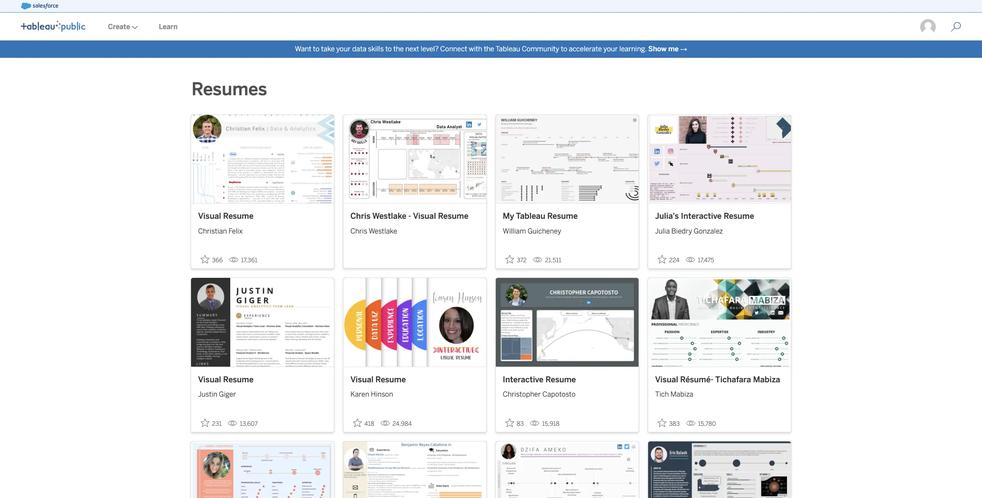 Task type: locate. For each thing, give the bounding box(es) containing it.
1 vertical spatial interactive
[[503, 375, 544, 385]]

the left next on the top left of the page
[[394, 45, 404, 53]]

0 horizontal spatial the
[[394, 45, 404, 53]]

interactive up christopher
[[503, 375, 544, 385]]

capotosto
[[543, 391, 576, 399]]

show me link
[[649, 45, 679, 53]]

mabiza
[[754, 375, 781, 385], [671, 391, 694, 399]]

0 vertical spatial chris
[[351, 212, 371, 221]]

mabiza right tich
[[671, 391, 694, 399]]

418
[[365, 421, 374, 428]]

1 add favorite button from the left
[[198, 416, 224, 431]]

3 add favorite button from the left
[[503, 416, 527, 431]]

visual resume link up hinson
[[351, 375, 480, 387]]

christian felix
[[198, 227, 243, 236]]

21,511 views element
[[530, 254, 565, 268]]

visual up the karen
[[351, 375, 374, 385]]

1 horizontal spatial to
[[386, 45, 392, 53]]

westlake
[[373, 212, 407, 221], [369, 227, 398, 236]]

2 add favorite button from the left
[[351, 416, 377, 431]]

tableau
[[496, 45, 521, 53], [516, 212, 546, 221]]

the
[[394, 45, 404, 53], [484, 45, 495, 53]]

add favorite button for karen
[[351, 416, 377, 431]]

372
[[517, 257, 527, 265]]

take
[[321, 45, 335, 53]]

1 horizontal spatial interactive
[[682, 212, 722, 221]]

17,361 views element
[[226, 254, 261, 268]]

2 horizontal spatial add favorite button
[[503, 416, 527, 431]]

julia
[[656, 227, 670, 236]]

hinson
[[371, 391, 393, 399]]

resume
[[223, 212, 254, 221], [438, 212, 469, 221], [548, 212, 578, 221], [724, 212, 755, 221], [223, 375, 254, 385], [376, 375, 406, 385], [546, 375, 576, 385]]

my
[[503, 212, 515, 221]]

westlake down chris westlake - visual resume
[[369, 227, 398, 236]]

to left take
[[313, 45, 320, 53]]

2 chris from the top
[[351, 227, 368, 236]]

your left learning. at the top of the page
[[604, 45, 618, 53]]

Add Favorite button
[[198, 416, 224, 431], [351, 416, 377, 431], [503, 416, 527, 431]]

383
[[670, 421, 680, 428]]

tableau up william guicheney
[[516, 212, 546, 221]]

resume up william guicheney link
[[548, 212, 578, 221]]

-
[[409, 212, 412, 221]]

résumé-
[[681, 375, 714, 385]]

1 horizontal spatial mabiza
[[754, 375, 781, 385]]

william guicheney
[[503, 227, 562, 236]]

visual resume link for karen hinson
[[351, 375, 480, 387]]

guicheney
[[528, 227, 562, 236]]

julia biedry gonzalez link
[[656, 223, 785, 237]]

visual right -
[[413, 212, 436, 221]]

christopher capotosto
[[503, 391, 576, 399]]

your right take
[[337, 45, 351, 53]]

Add Favorite button
[[656, 253, 683, 267]]

add favorite button containing 83
[[503, 416, 527, 431]]

visual resume link up felix
[[198, 211, 327, 223]]

karen hinson
[[351, 391, 393, 399]]

to
[[313, 45, 320, 53], [386, 45, 392, 53], [561, 45, 568, 53]]

visual resume for hinson
[[351, 375, 406, 385]]

0 horizontal spatial to
[[313, 45, 320, 53]]

westlake left -
[[373, 212, 407, 221]]

0 vertical spatial tableau
[[496, 45, 521, 53]]

24,984
[[393, 421, 412, 428]]

visual up tich
[[656, 375, 679, 385]]

visual up justin
[[198, 375, 221, 385]]

want to take your data skills to the next level? connect with the tableau community to accelerate your learning. show me →
[[295, 45, 688, 53]]

2 horizontal spatial to
[[561, 45, 568, 53]]

0 horizontal spatial mabiza
[[671, 391, 694, 399]]

0 vertical spatial westlake
[[373, 212, 407, 221]]

community
[[522, 45, 560, 53]]

workbook thumbnail image
[[191, 115, 334, 204], [344, 115, 487, 204], [496, 115, 639, 204], [649, 115, 792, 204], [191, 279, 334, 367], [344, 279, 487, 367], [496, 279, 639, 367], [649, 279, 792, 367], [191, 442, 334, 499], [344, 442, 487, 499], [496, 442, 639, 499], [649, 442, 792, 499]]

1 horizontal spatial add favorite button
[[351, 416, 377, 431]]

add favorite button containing 418
[[351, 416, 377, 431]]

christian felix link
[[198, 223, 327, 237]]

julia's interactive resume
[[656, 212, 755, 221]]

visual resume up christian felix
[[198, 212, 254, 221]]

interactive
[[682, 212, 722, 221], [503, 375, 544, 385]]

add favorite button containing 231
[[198, 416, 224, 431]]

interactive up gonzalez
[[682, 212, 722, 221]]

visual resume
[[198, 212, 254, 221], [198, 375, 254, 385], [351, 375, 406, 385]]

add favorite button down justin
[[198, 416, 224, 431]]

visual resume link
[[198, 211, 327, 223], [198, 375, 327, 387], [351, 375, 480, 387]]

the right with
[[484, 45, 495, 53]]

chris westlake - visual resume link
[[351, 211, 480, 223]]

giger
[[219, 391, 236, 399]]

visual resume for felix
[[198, 212, 254, 221]]

add favorite button down christopher
[[503, 416, 527, 431]]

gonzalez
[[694, 227, 724, 236]]

visual resume link for justin giger
[[198, 375, 327, 387]]

1 the from the left
[[394, 45, 404, 53]]

to right skills
[[386, 45, 392, 53]]

my tableau resume
[[503, 212, 578, 221]]

0 horizontal spatial your
[[337, 45, 351, 53]]

mabiza right tichafara
[[754, 375, 781, 385]]

chris
[[351, 212, 371, 221], [351, 227, 368, 236]]

add favorite button for christopher
[[503, 416, 527, 431]]

add favorite button down the karen
[[351, 416, 377, 431]]

visual resume up giger
[[198, 375, 254, 385]]

to left accelerate
[[561, 45, 568, 53]]

chris westlake - visual resume
[[351, 212, 469, 221]]

add favorite button for justin
[[198, 416, 224, 431]]

visual up christian
[[198, 212, 221, 221]]

visual résumé- tichafara mabiza link
[[656, 375, 785, 387]]

1 to from the left
[[313, 45, 320, 53]]

1 horizontal spatial your
[[604, 45, 618, 53]]

1 vertical spatial westlake
[[369, 227, 398, 236]]

westlake for chris westlake - visual resume
[[373, 212, 407, 221]]

0 horizontal spatial add favorite button
[[198, 416, 224, 431]]

christopher capotosto link
[[503, 387, 632, 400]]

1 vertical spatial mabiza
[[671, 391, 694, 399]]

chris inside chris westlake - visual resume link
[[351, 212, 371, 221]]

1 vertical spatial chris
[[351, 227, 368, 236]]

interactive resume
[[503, 375, 576, 385]]

15,918 views element
[[527, 417, 564, 432]]

1 horizontal spatial the
[[484, 45, 495, 53]]

224
[[670, 257, 680, 265]]

15,780
[[699, 421, 717, 428]]

→
[[681, 45, 688, 53]]

13,607 views element
[[224, 417, 261, 432]]

13,607
[[240, 421, 258, 428]]

salesforce logo image
[[21, 3, 58, 10]]

felix
[[229, 227, 243, 236]]

1 chris from the top
[[351, 212, 371, 221]]

tableau right with
[[496, 45, 521, 53]]

visual resume link up giger
[[198, 375, 327, 387]]

17,475
[[698, 257, 715, 265]]

tich mabiza link
[[656, 387, 785, 400]]

chris inside chris westlake link
[[351, 227, 368, 236]]

tichafara
[[716, 375, 752, 385]]

visual
[[198, 212, 221, 221], [413, 212, 436, 221], [198, 375, 221, 385], [351, 375, 374, 385], [656, 375, 679, 385]]

83
[[517, 421, 524, 428]]

0 vertical spatial mabiza
[[754, 375, 781, 385]]

visual resume up hinson
[[351, 375, 406, 385]]

your
[[337, 45, 351, 53], [604, 45, 618, 53]]

data
[[352, 45, 367, 53]]



Task type: describe. For each thing, give the bounding box(es) containing it.
visual resume for giger
[[198, 375, 254, 385]]

me
[[669, 45, 679, 53]]

justin
[[198, 391, 217, 399]]

show
[[649, 45, 667, 53]]

go to search image
[[941, 22, 972, 32]]

resume up hinson
[[376, 375, 406, 385]]

christopher
[[503, 391, 541, 399]]

21,511
[[545, 257, 562, 265]]

accelerate
[[569, 45, 602, 53]]

my tableau resume link
[[503, 211, 632, 223]]

resumes
[[192, 79, 267, 100]]

chris for chris westlake - visual resume
[[351, 212, 371, 221]]

366
[[212, 257, 223, 265]]

chris westlake link
[[351, 223, 480, 237]]

2 your from the left
[[604, 45, 618, 53]]

231
[[212, 421, 222, 428]]

christian
[[198, 227, 227, 236]]

julia's interactive resume link
[[656, 211, 785, 223]]

next
[[406, 45, 420, 53]]

resume up christopher capotosto "link" on the bottom of page
[[546, 375, 576, 385]]

Add Favorite button
[[198, 253, 226, 267]]

17,475 views element
[[683, 254, 718, 268]]

visual for tich mabiza
[[656, 375, 679, 385]]

karen hinson link
[[351, 387, 480, 400]]

visual for karen hinson
[[351, 375, 374, 385]]

want
[[295, 45, 312, 53]]

level?
[[421, 45, 439, 53]]

resume up chris westlake link
[[438, 212, 469, 221]]

visual for christian felix
[[198, 212, 221, 221]]

0 vertical spatial interactive
[[682, 212, 722, 221]]

skills
[[368, 45, 384, 53]]

1 vertical spatial tableau
[[516, 212, 546, 221]]

karen
[[351, 391, 370, 399]]

visual resume link for christian felix
[[198, 211, 327, 223]]

24,984 views element
[[377, 417, 416, 432]]

visual for justin giger
[[198, 375, 221, 385]]

chris westlake
[[351, 227, 398, 236]]

resume up julia biedry gonzalez link on the right top of page
[[724, 212, 755, 221]]

julia's
[[656, 212, 680, 221]]

terry.turtle image
[[920, 18, 938, 36]]

justin giger link
[[198, 387, 327, 400]]

17,361
[[241, 257, 258, 265]]

julia biedry gonzalez
[[656, 227, 724, 236]]

1 your from the left
[[337, 45, 351, 53]]

3 to from the left
[[561, 45, 568, 53]]

2 to from the left
[[386, 45, 392, 53]]

with
[[469, 45, 483, 53]]

tich mabiza
[[656, 391, 694, 399]]

westlake for chris westlake
[[369, 227, 398, 236]]

2 the from the left
[[484, 45, 495, 53]]

create button
[[98, 14, 149, 41]]

justin giger
[[198, 391, 236, 399]]

tich
[[656, 391, 669, 399]]

connect
[[441, 45, 468, 53]]

Add Favorite button
[[656, 416, 683, 431]]

learning.
[[620, 45, 647, 53]]

resume up giger
[[223, 375, 254, 385]]

15,780 views element
[[683, 417, 720, 432]]

william guicheney link
[[503, 223, 632, 237]]

biedry
[[672, 227, 693, 236]]

william
[[503, 227, 526, 236]]

learn
[[159, 23, 178, 31]]

resume up felix
[[223, 212, 254, 221]]

visual résumé- tichafara mabiza
[[656, 375, 781, 385]]

15,918
[[543, 421, 560, 428]]

chris for chris westlake
[[351, 227, 368, 236]]

interactive resume link
[[503, 375, 632, 387]]

learn link
[[149, 14, 188, 41]]

create
[[108, 23, 130, 31]]

0 horizontal spatial interactive
[[503, 375, 544, 385]]

logo image
[[21, 20, 85, 32]]

Add Favorite button
[[503, 253, 530, 267]]



Task type: vqa. For each thing, say whether or not it's contained in the screenshot.
#Inferno Link
no



